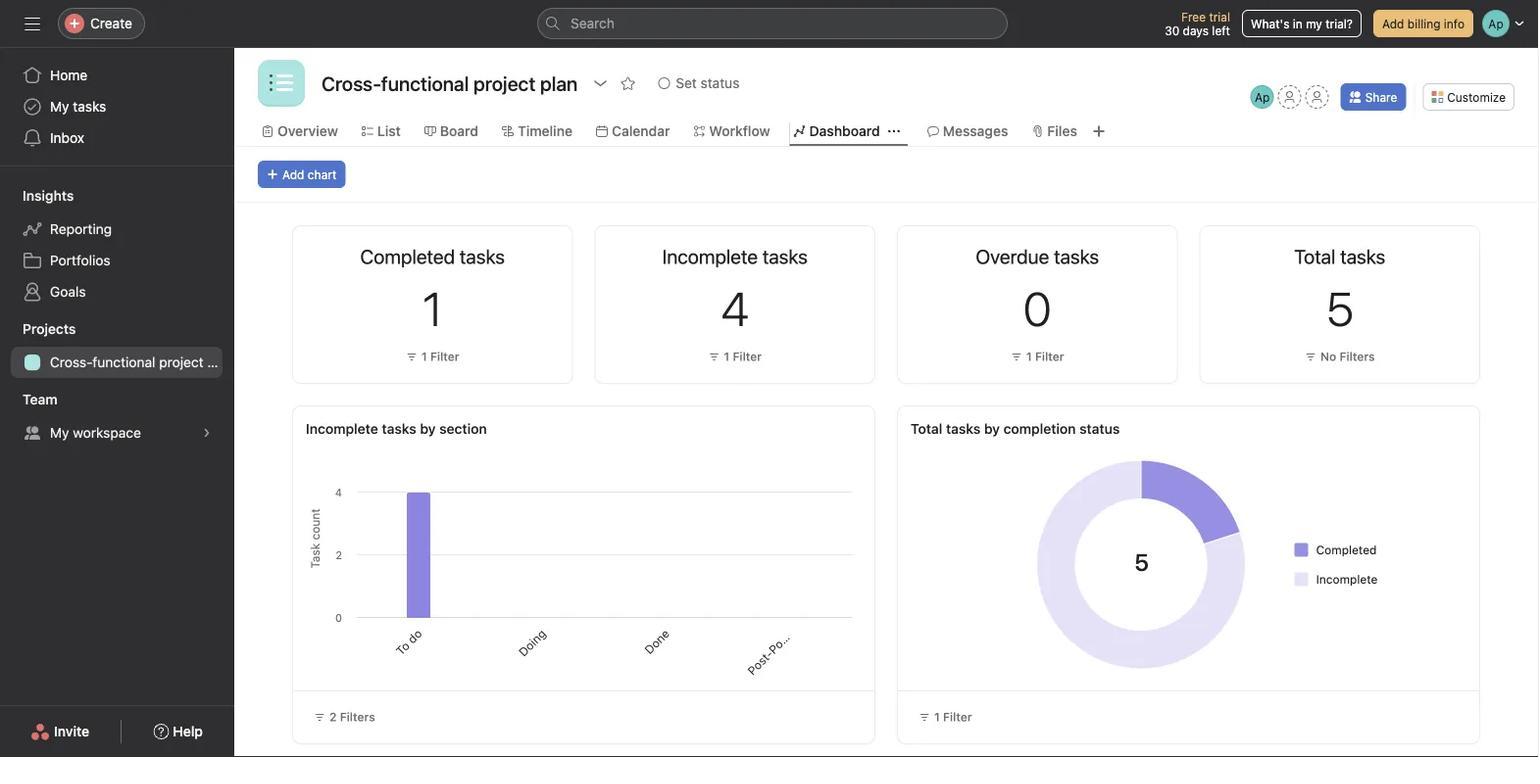 Task type: describe. For each thing, give the bounding box(es) containing it.
add to starred image
[[620, 76, 636, 91]]

to
[[393, 640, 412, 659]]

timeline
[[518, 123, 573, 139]]

1 filter for 0
[[1027, 350, 1065, 364]]

home link
[[11, 60, 223, 91]]

tab actions image
[[888, 126, 900, 137]]

help
[[173, 724, 203, 740]]

project
[[159, 354, 204, 371]]

1 filter button for 0
[[1006, 347, 1069, 367]]

5 button
[[1326, 281, 1354, 336]]

insights button
[[0, 186, 74, 206]]

billing
[[1408, 17, 1441, 30]]

search list box
[[537, 8, 1008, 39]]

goals
[[50, 284, 86, 300]]

incomplete tasks
[[662, 245, 808, 268]]

total
[[911, 421, 943, 437]]

workflow
[[709, 123, 770, 139]]

info
[[1444, 17, 1465, 30]]

5
[[1326, 281, 1354, 336]]

days
[[1183, 24, 1209, 37]]

3 view chart image from the left
[[1087, 246, 1103, 262]]

plan
[[207, 354, 234, 371]]

2 filters button
[[305, 704, 384, 732]]

what's in my trial?
[[1251, 17, 1353, 30]]

overview
[[278, 123, 338, 139]]

inbox link
[[11, 123, 223, 154]]

1 filter for 4
[[724, 350, 762, 364]]

inbox
[[50, 130, 84, 146]]

what's
[[1251, 17, 1290, 30]]

ap
[[1255, 90, 1270, 104]]

workspace
[[73, 425, 141, 441]]

free
[[1182, 10, 1206, 24]]

add tab image
[[1091, 124, 1107, 139]]

4
[[721, 281, 749, 336]]

share button
[[1341, 83, 1406, 111]]

insights element
[[0, 178, 234, 312]]

do
[[405, 627, 425, 647]]

no filters
[[1321, 350, 1375, 364]]

cross-functional project plan
[[50, 354, 234, 371]]

in
[[1293, 17, 1303, 30]]

list link
[[362, 121, 401, 142]]

messages link
[[927, 121, 1008, 142]]

overview link
[[262, 121, 338, 142]]

show options image
[[593, 76, 608, 91]]

completed
[[1317, 544, 1377, 557]]

poned
[[766, 623, 801, 657]]

trial
[[1209, 10, 1231, 24]]

customize button
[[1423, 83, 1515, 111]]

add for add billing info
[[1383, 17, 1405, 30]]

filter for 0
[[1035, 350, 1065, 364]]

filters for 2 filters
[[340, 711, 375, 725]]

calendar
[[612, 123, 670, 139]]

no
[[1321, 350, 1337, 364]]

list
[[377, 123, 401, 139]]

total tasks by completion status
[[911, 421, 1120, 437]]

dashboard
[[810, 123, 880, 139]]

1 for 0
[[1027, 350, 1032, 364]]

left
[[1212, 24, 1231, 37]]

files link
[[1032, 121, 1078, 142]]

chart
[[308, 168, 337, 181]]

total tasks
[[1295, 245, 1386, 268]]

to do
[[393, 627, 425, 659]]

files
[[1048, 123, 1078, 139]]

cross-
[[50, 354, 93, 371]]

filters for no filters
[[1340, 350, 1375, 364]]

board link
[[424, 121, 479, 142]]

invite
[[54, 724, 89, 740]]

1 for 1
[[422, 350, 427, 364]]

team button
[[0, 388, 58, 412]]

projects element
[[0, 312, 234, 382]]

timeline link
[[502, 121, 573, 142]]

1 for 4
[[724, 350, 730, 364]]

tasks for total
[[946, 421, 981, 437]]

filter for 4
[[733, 350, 762, 364]]

done
[[642, 627, 672, 657]]

no filters button
[[1300, 347, 1380, 367]]

add chart
[[282, 168, 337, 181]]

home
[[50, 67, 88, 83]]

doing
[[516, 627, 549, 660]]

incomplete for incomplete tasks by section
[[306, 421, 378, 437]]



Task type: vqa. For each thing, say whether or not it's contained in the screenshot.
NEW INSIGHTS ICON
no



Task type: locate. For each thing, give the bounding box(es) containing it.
hide sidebar image
[[25, 16, 40, 31]]

my down team
[[50, 425, 69, 441]]

invite button
[[18, 715, 102, 750]]

create button
[[58, 8, 145, 39]]

list image
[[270, 72, 293, 95]]

calendar link
[[596, 121, 670, 142]]

1 vertical spatial my
[[50, 425, 69, 441]]

projects
[[23, 321, 76, 337]]

1 filter for 1
[[422, 350, 459, 364]]

my inside my tasks link
[[50, 99, 69, 115]]

search
[[571, 15, 615, 31]]

add left billing
[[1383, 17, 1405, 30]]

1 vertical spatial add
[[282, 168, 304, 181]]

ap button
[[1251, 85, 1274, 109]]

filters
[[1340, 350, 1375, 364], [340, 711, 375, 725]]

1 filter button
[[401, 347, 464, 367], [703, 347, 767, 367], [1006, 347, 1069, 367], [910, 704, 981, 732]]

create
[[90, 15, 132, 31]]

0 horizontal spatial view chart image
[[482, 246, 498, 262]]

2
[[329, 711, 337, 725]]

my inside 'my workspace' link
[[50, 425, 69, 441]]

incomplete
[[306, 421, 378, 437], [1317, 573, 1378, 587]]

1 horizontal spatial tasks
[[382, 421, 416, 437]]

add chart button
[[258, 161, 345, 188]]

4 button
[[721, 281, 749, 336]]

0 vertical spatial filters
[[1340, 350, 1375, 364]]

search button
[[537, 8, 1008, 39]]

my
[[1306, 17, 1323, 30]]

what's in my trial? button
[[1242, 10, 1362, 37]]

1 button
[[423, 281, 443, 336]]

board
[[440, 123, 479, 139]]

0
[[1023, 281, 1052, 336]]

tasks for my
[[73, 99, 106, 115]]

workflow link
[[694, 121, 770, 142]]

0 horizontal spatial filters
[[340, 711, 375, 725]]

2 filters
[[329, 711, 375, 725]]

tasks
[[73, 99, 106, 115], [382, 421, 416, 437], [946, 421, 981, 437]]

my workspace
[[50, 425, 141, 441]]

add billing info button
[[1374, 10, 1474, 37]]

add inside 'add billing info' button
[[1383, 17, 1405, 30]]

reporting link
[[11, 214, 223, 245]]

filters inside button
[[340, 711, 375, 725]]

view chart image for 4
[[784, 246, 800, 262]]

2 horizontal spatial view chart image
[[1087, 246, 1103, 262]]

None text field
[[317, 66, 583, 101]]

completed tasks
[[360, 245, 505, 268]]

0 button
[[1023, 281, 1052, 336]]

add billing info
[[1383, 17, 1465, 30]]

filter for 1
[[430, 350, 459, 364]]

tasks left by section
[[382, 421, 416, 437]]

free trial 30 days left
[[1165, 10, 1231, 37]]

by
[[984, 421, 1000, 437]]

1 view chart image from the left
[[482, 246, 498, 262]]

tasks left by
[[946, 421, 981, 437]]

30
[[1165, 24, 1180, 37]]

my
[[50, 99, 69, 115], [50, 425, 69, 441]]

status
[[701, 75, 740, 91]]

my up inbox
[[50, 99, 69, 115]]

1 filter button for 4
[[703, 347, 767, 367]]

1 horizontal spatial filters
[[1340, 350, 1375, 364]]

add inside add chart button
[[282, 168, 304, 181]]

portfolios
[[50, 252, 110, 269]]

my for my tasks
[[50, 99, 69, 115]]

post-poned
[[745, 623, 801, 679]]

1 filter
[[422, 350, 459, 364], [724, 350, 762, 364], [1027, 350, 1065, 364], [934, 711, 972, 725]]

tasks down "home"
[[73, 99, 106, 115]]

1 horizontal spatial add
[[1383, 17, 1405, 30]]

view chart image for 1
[[482, 246, 498, 262]]

my tasks link
[[11, 91, 223, 123]]

0 horizontal spatial incomplete
[[306, 421, 378, 437]]

1 horizontal spatial view chart image
[[784, 246, 800, 262]]

filters right no
[[1340, 350, 1375, 364]]

2 my from the top
[[50, 425, 69, 441]]

add left chart
[[282, 168, 304, 181]]

1 vertical spatial incomplete
[[1317, 573, 1378, 587]]

set
[[676, 75, 697, 91]]

add
[[1383, 17, 1405, 30], [282, 168, 304, 181]]

overdue tasks
[[976, 245, 1099, 268]]

global element
[[0, 48, 234, 166]]

cross-functional project plan link
[[11, 347, 234, 379]]

see details, my workspace image
[[201, 428, 213, 439]]

insights
[[23, 188, 74, 204]]

goals link
[[11, 277, 223, 308]]

share
[[1366, 90, 1398, 104]]

teams element
[[0, 382, 234, 453]]

view chart image
[[482, 246, 498, 262], [784, 246, 800, 262], [1087, 246, 1103, 262]]

tasks inside global element
[[73, 99, 106, 115]]

by section
[[420, 421, 487, 437]]

set status button
[[649, 70, 749, 97]]

1
[[423, 281, 443, 336], [422, 350, 427, 364], [724, 350, 730, 364], [1027, 350, 1032, 364], [934, 711, 940, 725]]

tasks for incomplete
[[382, 421, 416, 437]]

0 vertical spatial add
[[1383, 17, 1405, 30]]

1 my from the top
[[50, 99, 69, 115]]

post-
[[745, 648, 776, 679]]

0 vertical spatial my
[[50, 99, 69, 115]]

projects button
[[0, 320, 76, 339]]

2 horizontal spatial tasks
[[946, 421, 981, 437]]

my for my workspace
[[50, 425, 69, 441]]

incomplete for incomplete
[[1317, 573, 1378, 587]]

filters inside "button"
[[1340, 350, 1375, 364]]

incomplete tasks by section
[[306, 421, 487, 437]]

trial?
[[1326, 17, 1353, 30]]

1 filter button for 1
[[401, 347, 464, 367]]

team
[[23, 392, 58, 408]]

0 vertical spatial incomplete
[[306, 421, 378, 437]]

messages
[[943, 123, 1008, 139]]

1 vertical spatial filters
[[340, 711, 375, 725]]

reporting
[[50, 221, 112, 237]]

my workspace link
[[11, 418, 223, 449]]

set status
[[676, 75, 740, 91]]

filters right 2
[[340, 711, 375, 725]]

add for add chart
[[282, 168, 304, 181]]

0 horizontal spatial tasks
[[73, 99, 106, 115]]

functional
[[93, 354, 155, 371]]

my tasks
[[50, 99, 106, 115]]

customize
[[1448, 90, 1506, 104]]

2 view chart image from the left
[[784, 246, 800, 262]]

1 horizontal spatial incomplete
[[1317, 573, 1378, 587]]

0 horizontal spatial add
[[282, 168, 304, 181]]

help button
[[140, 715, 216, 750]]



